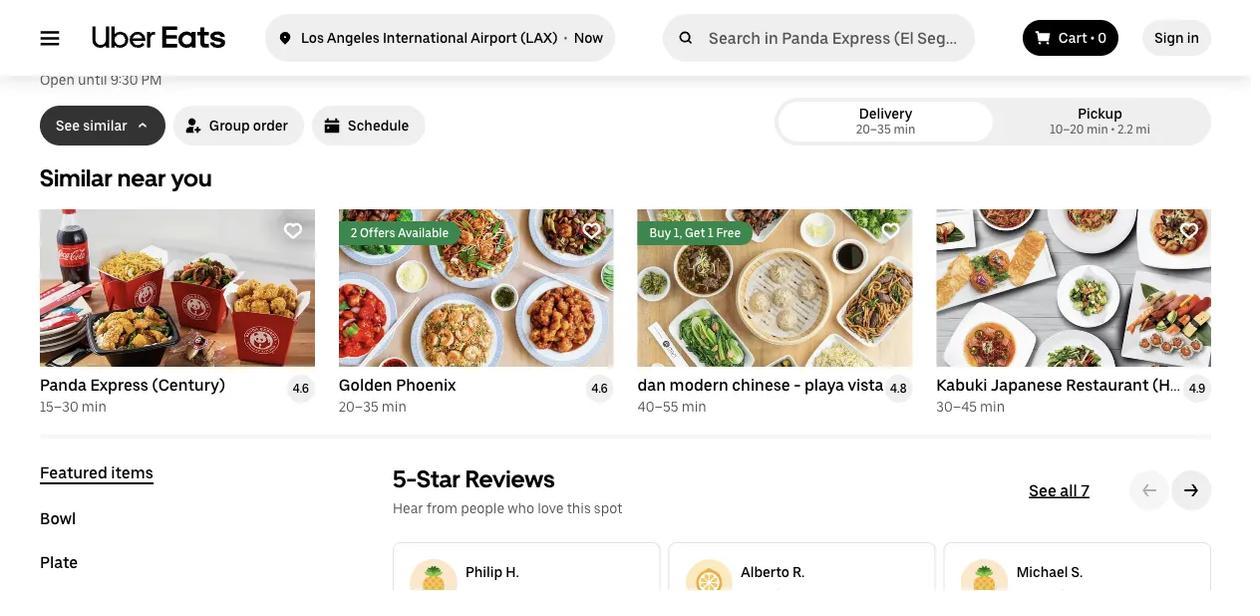 Task type: locate. For each thing, give the bounding box(es) containing it.
read
[[263, 50, 296, 67]]

2 horizontal spatial add to favorites image
[[1179, 221, 1199, 241]]

-
[[794, 375, 801, 394]]

more
[[414, 50, 448, 67]]

panda
[[40, 3, 142, 46], [40, 375, 87, 394]]

0 horizontal spatial 20–35
[[339, 398, 379, 415]]

1 vertical spatial reviews
[[465, 464, 555, 493]]

nash
[[601, 3, 684, 46]]

similar
[[40, 163, 113, 192]]

4.6
[[293, 381, 309, 396], [591, 381, 608, 396]]

40–55
[[638, 398, 678, 415]]

0 vertical spatial see
[[56, 117, 80, 134]]

1 horizontal spatial 4.6
[[591, 381, 608, 396]]

sign in
[[1155, 29, 1199, 46]]

min inside delivery 20–35 min
[[894, 122, 915, 137]]

plate
[[40, 553, 78, 572]]

5- up hear
[[393, 464, 417, 493]]

next image
[[1183, 483, 1199, 498]]

deliver to image
[[277, 26, 293, 50]]

4.8
[[890, 381, 907, 396]]

0 horizontal spatial reviews
[[344, 50, 397, 67]]

airport
[[471, 29, 517, 46]]

panda express (century) 15–30 min
[[40, 375, 225, 415]]

bowl
[[40, 509, 76, 528]]

1 vertical spatial panda
[[40, 375, 87, 394]]

(lax)
[[520, 29, 558, 46]]

los angeles international airport (lax) • now
[[301, 29, 603, 46]]

1 horizontal spatial add to favorites image
[[881, 221, 901, 241]]

see left all
[[1029, 481, 1057, 500]]

• left &
[[564, 29, 568, 46]]

people
[[461, 500, 505, 517]]

[object object] radio containing delivery
[[783, 102, 989, 142]]

buy
[[650, 226, 671, 240]]

navigation
[[40, 463, 345, 591]]

s.
[[1071, 563, 1083, 580]]

phoenix
[[396, 375, 456, 394]]

• left 2.2
[[1111, 122, 1115, 137]]

r.
[[793, 563, 805, 580]]

now
[[574, 29, 603, 46]]

express inside panda express (century) 15–30 min
[[90, 375, 148, 394]]

1 horizontal spatial star
[[417, 464, 461, 493]]

20–35
[[856, 122, 891, 137], [339, 398, 379, 415]]

similar near you
[[40, 163, 212, 192]]

0 horizontal spatial 4.6
[[293, 381, 309, 396]]

golden phoenix 20–35 min
[[339, 375, 456, 415]]

add to favorites image for kabuki japanese restaurant (howard hugh
[[1179, 221, 1199, 241]]

express up read 5-star reviews • more info open until 9:30 pm
[[149, 3, 278, 46]]

see left the similar
[[56, 117, 80, 134]]

1 horizontal spatial see
[[1029, 481, 1057, 500]]

20–35 inside golden phoenix 20–35 min
[[339, 398, 379, 415]]

0 vertical spatial star
[[314, 50, 341, 67]]

express
[[149, 3, 278, 46], [90, 375, 148, 394]]

reviews inside 5-star reviews hear from people who love this spot
[[465, 464, 555, 493]]

2 4.6 from the left
[[591, 381, 608, 396]]

5-
[[299, 50, 314, 67], [393, 464, 417, 493]]

panda express (el segundo blvd & nash st)
[[40, 3, 740, 46]]

•
[[564, 29, 568, 46], [1091, 29, 1095, 46], [403, 51, 408, 68], [1111, 122, 1115, 137]]

1 vertical spatial star
[[417, 464, 461, 493]]

4.6 left dan
[[591, 381, 608, 396]]

star
[[314, 50, 341, 67], [417, 464, 461, 493]]

read 5-star reviews • more info open until 9:30 pm
[[40, 50, 476, 88]]

from
[[426, 500, 458, 517]]

1,
[[674, 226, 682, 240]]

0 vertical spatial 20–35
[[856, 122, 891, 137]]

30–45
[[936, 398, 977, 415]]

philip h.
[[466, 563, 519, 580]]

1 horizontal spatial express
[[149, 3, 278, 46]]

5- inside read 5-star reviews • more info open until 9:30 pm
[[299, 50, 314, 67]]

reviews down angeles
[[344, 50, 397, 67]]

plate button
[[40, 552, 78, 572]]

7
[[1081, 481, 1090, 500]]

panda up the until
[[40, 3, 142, 46]]

panda inside panda express (century) 15–30 min
[[40, 375, 87, 394]]

schedule button
[[312, 106, 425, 146], [312, 106, 425, 146]]

more info link
[[414, 50, 476, 68]]

reviews up "who" at the bottom of page
[[465, 464, 555, 493]]

1 vertical spatial 5-
[[393, 464, 417, 493]]

philip h. image
[[410, 559, 458, 591]]

0 vertical spatial 5-
[[299, 50, 314, 67]]

similar
[[83, 117, 127, 134]]

express left (century)
[[90, 375, 148, 394]]

in
[[1187, 29, 1199, 46]]

mi
[[1136, 122, 1150, 137]]

0 vertical spatial express
[[149, 3, 278, 46]]

1 vertical spatial 20–35
[[339, 398, 379, 415]]

star down los
[[314, 50, 341, 67]]

add to favorites image
[[582, 221, 602, 241], [881, 221, 901, 241], [1179, 221, 1199, 241]]

0 vertical spatial panda
[[40, 3, 142, 46]]

3 add to favorites image from the left
[[1179, 221, 1199, 241]]

chevron up small image
[[135, 119, 149, 133]]

1 horizontal spatial reviews
[[465, 464, 555, 493]]

20–35 down search in panda express (el segundo blvd & nash st) text box
[[856, 122, 891, 137]]

kabuki japanese restaurant (howard hugh 30–45 min
[[936, 375, 1251, 415]]

michael s.
[[1017, 563, 1083, 580]]

[object Object] radio
[[783, 102, 989, 142], [997, 102, 1203, 142]]

5-star reviews hear from people who love this spot
[[393, 464, 622, 517]]

dan modern chinese - playa vista 40–55 min
[[638, 375, 884, 415]]

all
[[1060, 481, 1077, 500]]

available
[[398, 226, 449, 240]]

0 horizontal spatial see
[[56, 117, 80, 134]]

min inside pickup 10–20 min • 2.2 mi
[[1087, 122, 1108, 137]]

4.9
[[1189, 381, 1206, 396]]

dan
[[638, 375, 666, 394]]

featured items button
[[40, 463, 153, 485]]

1 horizontal spatial [object object] radio
[[997, 102, 1203, 142]]

star up from
[[417, 464, 461, 493]]

0 horizontal spatial add to favorites image
[[582, 221, 602, 241]]

express for (century)
[[90, 375, 148, 394]]

japanese
[[991, 375, 1062, 394]]

0 horizontal spatial 5-
[[299, 50, 314, 67]]

add to favorites image for dan modern chinese - playa vista
[[881, 221, 901, 241]]

1 [object object] radio from the left
[[783, 102, 989, 142]]

2 [object object] radio from the left
[[997, 102, 1203, 142]]

4.6 left golden
[[293, 381, 309, 396]]

1 panda from the top
[[40, 3, 142, 46]]

&
[[570, 3, 594, 46]]

1 horizontal spatial 5-
[[393, 464, 417, 493]]

1 horizontal spatial 20–35
[[856, 122, 891, 137]]

20–35 down golden
[[339, 398, 379, 415]]

panda up 15–30
[[40, 375, 87, 394]]

0 horizontal spatial express
[[90, 375, 148, 394]]

0 horizontal spatial star
[[314, 50, 341, 67]]

pm
[[141, 71, 162, 88]]

0
[[1098, 29, 1107, 46]]

2 panda from the top
[[40, 375, 87, 394]]

2 add to favorites image from the left
[[881, 221, 901, 241]]

1 4.6 from the left
[[293, 381, 309, 396]]

1 add to favorites image from the left
[[582, 221, 602, 241]]

1 vertical spatial see
[[1029, 481, 1057, 500]]

1 vertical spatial express
[[90, 375, 148, 394]]

see
[[56, 117, 80, 134], [1029, 481, 1057, 500]]

group order link
[[173, 106, 304, 146]]

0 vertical spatial reviews
[[344, 50, 397, 67]]

5- down los
[[299, 50, 314, 67]]

0 horizontal spatial [object object] radio
[[783, 102, 989, 142]]

items
[[111, 463, 153, 482]]

• inside pickup 10–20 min • 2.2 mi
[[1111, 122, 1115, 137]]

• left more
[[403, 51, 408, 68]]



Task type: vqa. For each thing, say whether or not it's contained in the screenshot.
Search In Alfred Coffee Melrose Place "Text Box" on the top of the page
no



Task type: describe. For each thing, give the bounding box(es) containing it.
group
[[209, 117, 250, 134]]

group order
[[209, 117, 288, 134]]

previous image
[[1142, 483, 1157, 498]]

star inside read 5-star reviews • more info open until 9:30 pm
[[314, 50, 341, 67]]

open
[[40, 71, 75, 88]]

info
[[451, 50, 476, 67]]

(el
[[285, 3, 326, 46]]

featured
[[40, 463, 107, 482]]

philip
[[466, 563, 503, 580]]

reviews inside read 5-star reviews • more info open until 9:30 pm
[[344, 50, 397, 67]]

4.6 for golden phoenix
[[591, 381, 608, 396]]

spot
[[594, 500, 622, 517]]

delivery 20–35 min
[[856, 105, 915, 137]]

see all 7
[[1029, 481, 1090, 500]]

los
[[301, 29, 324, 46]]

• inside read 5-star reviews • more info open until 9:30 pm
[[403, 51, 408, 68]]

express for (el
[[149, 3, 278, 46]]

sign in link
[[1143, 20, 1211, 56]]

playa
[[805, 375, 844, 394]]

hear
[[393, 500, 423, 517]]

cart • 0
[[1059, 29, 1107, 46]]

2.2
[[1118, 122, 1133, 137]]

st)
[[692, 3, 740, 46]]

2 offers available
[[351, 226, 449, 240]]

min inside dan modern chinese - playa vista 40–55 min
[[682, 398, 707, 415]]

read 5-star reviews link
[[263, 50, 397, 68]]

restaurant
[[1066, 375, 1149, 394]]

you
[[171, 163, 212, 192]]

h.
[[506, 563, 519, 580]]

michael
[[1017, 563, 1068, 580]]

sign
[[1155, 29, 1184, 46]]

kabuki
[[936, 375, 988, 394]]

vista
[[848, 375, 884, 394]]

bowl button
[[40, 508, 76, 528]]

featured items
[[40, 463, 153, 482]]

star inside 5-star reviews hear from people who love this spot
[[417, 464, 461, 493]]

blvd
[[492, 3, 563, 46]]

panda for panda express (el segundo blvd & nash st)
[[40, 3, 142, 46]]

buy 1, get 1 free
[[650, 226, 741, 240]]

see for see similar
[[56, 117, 80, 134]]

see similar
[[56, 117, 127, 134]]

who
[[508, 500, 534, 517]]

• left 0
[[1091, 29, 1095, 46]]

(century)
[[152, 375, 225, 394]]

4.6 for panda express (century)
[[293, 381, 309, 396]]

see all 7 link
[[1029, 481, 1090, 500]]

alberto r.
[[741, 563, 805, 580]]

20–35 inside delivery 20–35 min
[[856, 122, 891, 137]]

free
[[716, 226, 741, 240]]

until
[[78, 71, 107, 88]]

pickup
[[1078, 105, 1122, 122]]

near
[[117, 163, 166, 192]]

15–30
[[40, 398, 78, 415]]

cart
[[1059, 29, 1087, 46]]

golden
[[339, 375, 392, 394]]

min inside kabuki japanese restaurant (howard hugh 30–45 min
[[980, 398, 1005, 415]]

chinese
[[732, 375, 790, 394]]

navigation containing featured items
[[40, 463, 345, 591]]

pickup 10–20 min • 2.2 mi
[[1050, 105, 1150, 137]]

segundo
[[334, 3, 485, 46]]

hugh
[[1220, 375, 1251, 394]]

get
[[685, 226, 705, 240]]

add to favorites image
[[283, 221, 303, 241]]

[object object] radio containing pickup
[[997, 102, 1203, 142]]

1
[[708, 226, 714, 240]]

see for see all 7
[[1029, 481, 1057, 500]]

min inside golden phoenix 20–35 min
[[382, 398, 407, 415]]

10–20
[[1050, 122, 1084, 137]]

alberto r. image
[[685, 559, 733, 591]]

main navigation menu image
[[40, 28, 60, 48]]

schedule
[[348, 117, 409, 134]]

Search in Panda Express (El Segundo Blvd & Nash St) text field
[[709, 28, 967, 48]]

panda for panda express (century) 15–30 min
[[40, 375, 87, 394]]

offers
[[360, 226, 395, 240]]

5- inside 5-star reviews hear from people who love this spot
[[393, 464, 417, 493]]

add to favorites image for golden phoenix
[[582, 221, 602, 241]]

2
[[351, 226, 357, 240]]

(howard
[[1152, 375, 1216, 394]]

min inside panda express (century) 15–30 min
[[82, 398, 107, 415]]

uber eats home image
[[92, 26, 225, 50]]

international
[[383, 29, 468, 46]]

michael s. image
[[961, 559, 1009, 591]]

order
[[253, 117, 288, 134]]

love
[[538, 500, 564, 517]]

modern
[[670, 375, 729, 394]]

angeles
[[327, 29, 380, 46]]



